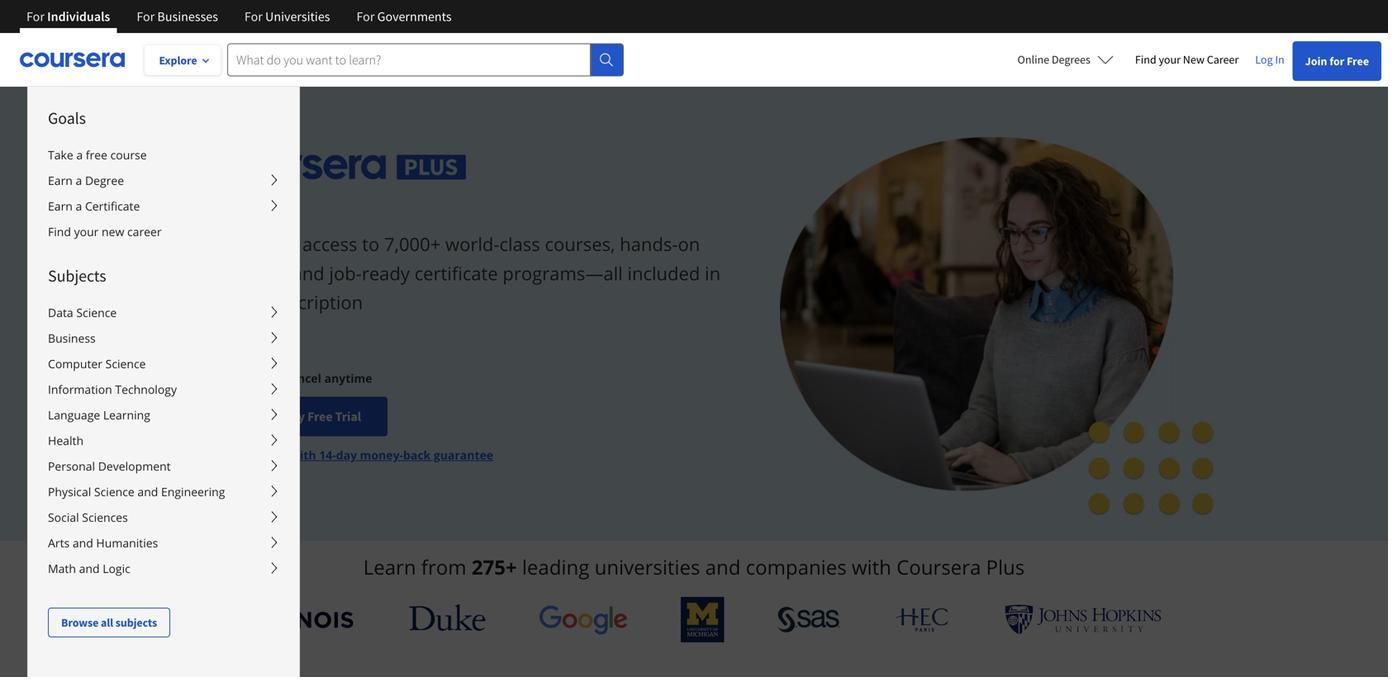 Task type: vqa. For each thing, say whether or not it's contained in the screenshot.
'Data'
yes



Task type: locate. For each thing, give the bounding box(es) containing it.
with
[[290, 447, 316, 463], [852, 554, 892, 581]]

earn inside earn a degree dropdown button
[[48, 173, 73, 188]]

and left 'logic'
[[79, 561, 100, 577]]

for left businesses at the left top of page
[[137, 8, 155, 25]]

your inside unlimited access to 7,000+ world-class courses, hands-on projects, and job-ready certificate programs—all included in your subscription
[[215, 290, 254, 315]]

2 vertical spatial a
[[76, 198, 82, 214]]

browse
[[61, 616, 99, 631]]

university of illinois at urbana-champaign image
[[226, 607, 356, 634]]

2 earn from the top
[[48, 198, 73, 214]]

on
[[678, 232, 700, 257]]

3 for from the left
[[245, 8, 263, 25]]

earn down take
[[48, 173, 73, 188]]

language
[[48, 407, 100, 423]]

0 vertical spatial your
[[1159, 52, 1181, 67]]

a inside dropdown button
[[76, 173, 82, 188]]

day left money-
[[336, 447, 357, 463]]

for businesses
[[137, 8, 218, 25]]

0 vertical spatial find
[[1136, 52, 1157, 67]]

join for free link
[[1293, 41, 1382, 81]]

earn inside earn a certificate popup button
[[48, 198, 73, 214]]

start 7-day free trial button
[[215, 397, 388, 437]]

a for degree
[[76, 173, 82, 188]]

find down the earn a certificate
[[48, 224, 71, 240]]

earn a certificate
[[48, 198, 140, 214]]

leading
[[522, 554, 590, 581]]

degrees
[[1052, 52, 1091, 67]]

job-
[[329, 261, 362, 286]]

earn for earn a certificate
[[48, 198, 73, 214]]

data science
[[48, 305, 117, 321]]

science for physical
[[94, 484, 135, 500]]

subjects
[[48, 266, 106, 286]]

information technology
[[48, 382, 177, 398]]

and right arts
[[73, 536, 93, 551]]

1 horizontal spatial free
[[1347, 54, 1370, 69]]

for left individuals
[[26, 8, 45, 25]]

earn down earn a degree
[[48, 198, 73, 214]]

find left new
[[1136, 52, 1157, 67]]

math and logic button
[[28, 556, 299, 582]]

1 horizontal spatial find
[[1136, 52, 1157, 67]]

free inside button
[[308, 409, 333, 425]]

/year with 14-day money-back guarantee link
[[215, 447, 494, 464]]

online degrees button
[[1005, 41, 1127, 78]]

earn a degree button
[[28, 168, 299, 193]]

1 vertical spatial your
[[74, 224, 99, 240]]

browse all subjects button
[[48, 608, 170, 638]]

find for find your new career
[[1136, 52, 1157, 67]]

all
[[101, 616, 113, 631]]

7,000+
[[384, 232, 441, 257]]

0 vertical spatial a
[[76, 147, 83, 163]]

day inside button
[[284, 409, 305, 425]]

coursera image
[[20, 46, 125, 73]]

learn
[[363, 554, 416, 581]]

computer
[[48, 356, 102, 372]]

certificate
[[85, 198, 140, 214]]

1 horizontal spatial your
[[215, 290, 254, 315]]

universities
[[265, 8, 330, 25]]

a left free
[[76, 147, 83, 163]]

projects,
[[215, 261, 287, 286]]

free right for
[[1347, 54, 1370, 69]]

2 for from the left
[[137, 8, 155, 25]]

hec paris image
[[894, 603, 952, 637]]

businesses
[[157, 8, 218, 25]]

a left degree
[[76, 173, 82, 188]]

science inside the data science "popup button"
[[76, 305, 117, 321]]

take a free course
[[48, 147, 147, 163]]

for governments
[[357, 8, 452, 25]]

2 vertical spatial your
[[215, 290, 254, 315]]

for left governments
[[357, 8, 375, 25]]

hands-
[[620, 232, 678, 257]]

courses,
[[545, 232, 615, 257]]

None search field
[[227, 43, 624, 76]]

1 for from the left
[[26, 8, 45, 25]]

day right "start"
[[284, 409, 305, 425]]

find for find your new career
[[48, 224, 71, 240]]

your inside explore menu element
[[74, 224, 99, 240]]

and inside unlimited access to 7,000+ world-class courses, hands-on projects, and job-ready certificate programs—all included in your subscription
[[292, 261, 325, 286]]

2 vertical spatial science
[[94, 484, 135, 500]]

business
[[48, 331, 96, 346]]

earn a degree
[[48, 173, 124, 188]]

arts and humanities button
[[28, 531, 299, 556]]

0 vertical spatial free
[[1347, 54, 1370, 69]]

university of michigan image
[[681, 598, 725, 643]]

1 vertical spatial a
[[76, 173, 82, 188]]

a down earn a degree
[[76, 198, 82, 214]]

computer science button
[[28, 351, 299, 377]]

earn
[[48, 173, 73, 188], [48, 198, 73, 214]]

for left universities
[[245, 8, 263, 25]]

your for new
[[74, 224, 99, 240]]

guarantee
[[434, 447, 494, 463]]

find
[[1136, 52, 1157, 67], [48, 224, 71, 240]]

ready
[[362, 261, 410, 286]]

humanities
[[96, 536, 158, 551]]

free left trial
[[308, 409, 333, 425]]

for individuals
[[26, 8, 110, 25]]

and down development
[[138, 484, 158, 500]]

start
[[241, 409, 270, 425]]

online
[[1018, 52, 1050, 67]]

your for new
[[1159, 52, 1181, 67]]

0 vertical spatial day
[[284, 409, 305, 425]]

log in link
[[1247, 50, 1293, 69]]

0 vertical spatial earn
[[48, 173, 73, 188]]

4 for from the left
[[357, 8, 375, 25]]

access
[[303, 232, 357, 257]]

day
[[284, 409, 305, 425], [336, 447, 357, 463]]

a
[[76, 147, 83, 163], [76, 173, 82, 188], [76, 198, 82, 214]]

1 horizontal spatial with
[[852, 554, 892, 581]]

and up the subscription
[[292, 261, 325, 286]]

goals
[[48, 108, 86, 129]]

programs—all
[[503, 261, 623, 286]]

find your new career
[[48, 224, 162, 240]]

log in
[[1256, 52, 1285, 67]]

a inside popup button
[[76, 198, 82, 214]]

group
[[27, 86, 1075, 678]]

for
[[1330, 54, 1345, 69]]

physical science and engineering button
[[28, 479, 299, 505]]

unlimited access to 7,000+ world-class courses, hands-on projects, and job-ready certificate programs—all included in your subscription
[[215, 232, 721, 315]]

health
[[48, 433, 84, 449]]

0 horizontal spatial free
[[308, 409, 333, 425]]

technology
[[115, 382, 177, 398]]

find inside explore menu element
[[48, 224, 71, 240]]

science inside physical science and engineering 'dropdown button'
[[94, 484, 135, 500]]

1 earn from the top
[[48, 173, 73, 188]]

science down personal development
[[94, 484, 135, 500]]

new
[[102, 224, 124, 240]]

trial
[[335, 409, 361, 425]]

unlimited
[[215, 232, 298, 257]]

1 vertical spatial find
[[48, 224, 71, 240]]

for for businesses
[[137, 8, 155, 25]]

1 horizontal spatial day
[[336, 447, 357, 463]]

with left 14-
[[290, 447, 316, 463]]

science up business
[[76, 305, 117, 321]]

2 horizontal spatial your
[[1159, 52, 1181, 67]]

0 horizontal spatial with
[[290, 447, 316, 463]]

logic
[[103, 561, 130, 577]]

1 vertical spatial free
[[308, 409, 333, 425]]

menu item
[[298, 86, 1075, 678]]

1 vertical spatial earn
[[48, 198, 73, 214]]

computer science
[[48, 356, 146, 372]]

science inside computer science dropdown button
[[105, 356, 146, 372]]

science
[[76, 305, 117, 321], [105, 356, 146, 372], [94, 484, 135, 500]]

plus
[[987, 554, 1025, 581]]

and inside popup button
[[79, 561, 100, 577]]

1 vertical spatial science
[[105, 356, 146, 372]]

0 horizontal spatial find
[[48, 224, 71, 240]]

science up information technology
[[105, 356, 146, 372]]

group containing goals
[[27, 86, 1075, 678]]

with left coursera
[[852, 554, 892, 581]]

money-
[[360, 447, 403, 463]]

0 vertical spatial science
[[76, 305, 117, 321]]

and up university of michigan image
[[706, 554, 741, 581]]

0 horizontal spatial day
[[284, 409, 305, 425]]

johns hopkins university image
[[1005, 605, 1162, 636]]

0 horizontal spatial your
[[74, 224, 99, 240]]

your
[[1159, 52, 1181, 67], [74, 224, 99, 240], [215, 290, 254, 315]]

data science button
[[28, 300, 299, 326]]



Task type: describe. For each thing, give the bounding box(es) containing it.
for universities
[[245, 8, 330, 25]]

0 vertical spatial with
[[290, 447, 316, 463]]

course
[[110, 147, 147, 163]]

engineering
[[161, 484, 225, 500]]

and inside popup button
[[73, 536, 93, 551]]

sas image
[[778, 607, 841, 634]]

explore menu element
[[28, 87, 299, 638]]

earn a certificate button
[[28, 193, 299, 219]]

in
[[1276, 52, 1285, 67]]

information
[[48, 382, 112, 398]]

career
[[1207, 52, 1239, 67]]

degree
[[85, 173, 124, 188]]

language learning button
[[28, 403, 299, 428]]

math and logic
[[48, 561, 130, 577]]

coursera plus image
[[215, 155, 467, 180]]

/month, cancel anytime
[[235, 371, 372, 386]]

back
[[403, 447, 431, 463]]

/year with 14-day money-back guarantee
[[257, 447, 494, 463]]

subscription
[[258, 290, 363, 315]]

1 vertical spatial day
[[336, 447, 357, 463]]

physical science and engineering
[[48, 484, 225, 500]]

banner navigation
[[13, 0, 465, 33]]

arts and humanities
[[48, 536, 158, 551]]

career
[[127, 224, 162, 240]]

cancel
[[285, 371, 321, 386]]

log
[[1256, 52, 1273, 67]]

math
[[48, 561, 76, 577]]

take
[[48, 147, 73, 163]]

universities
[[595, 554, 700, 581]]

development
[[98, 459, 171, 474]]

social sciences
[[48, 510, 128, 526]]

online degrees
[[1018, 52, 1091, 67]]

/month,
[[235, 371, 282, 386]]

world-
[[446, 232, 500, 257]]

class
[[500, 232, 540, 257]]

earn for earn a degree
[[48, 173, 73, 188]]

coursera
[[897, 554, 981, 581]]

science for computer
[[105, 356, 146, 372]]

health button
[[28, 428, 299, 454]]

What do you want to learn? text field
[[227, 43, 591, 76]]

7-
[[273, 409, 284, 425]]

explore
[[159, 53, 197, 68]]

take a free course link
[[28, 142, 299, 168]]

for for individuals
[[26, 8, 45, 25]]

companies
[[746, 554, 847, 581]]

for for governments
[[357, 8, 375, 25]]

science for data
[[76, 305, 117, 321]]

find your new career
[[1136, 52, 1239, 67]]

14-
[[319, 447, 336, 463]]

start 7-day free trial
[[241, 409, 361, 425]]

social sciences button
[[28, 505, 299, 531]]

subjects
[[116, 616, 157, 631]]

free
[[86, 147, 107, 163]]

personal development button
[[28, 454, 299, 479]]

a for certificate
[[76, 198, 82, 214]]

a for free
[[76, 147, 83, 163]]

find your new career link
[[28, 219, 299, 245]]

/year
[[257, 447, 287, 463]]

275+
[[472, 554, 517, 581]]

personal development
[[48, 459, 171, 474]]

1 vertical spatial with
[[852, 554, 892, 581]]

sciences
[[82, 510, 128, 526]]

join for free
[[1306, 54, 1370, 69]]

governments
[[377, 8, 452, 25]]

from
[[421, 554, 467, 581]]

language learning
[[48, 407, 150, 423]]

business button
[[28, 326, 299, 351]]

personal
[[48, 459, 95, 474]]

browse all subjects
[[61, 616, 157, 631]]

for for universities
[[245, 8, 263, 25]]

physical
[[48, 484, 91, 500]]

information technology button
[[28, 377, 299, 403]]

and inside 'dropdown button'
[[138, 484, 158, 500]]

explore button
[[145, 45, 221, 75]]

duke university image
[[409, 605, 486, 631]]

new
[[1183, 52, 1205, 67]]

google image
[[539, 605, 628, 636]]

arts
[[48, 536, 70, 551]]

data
[[48, 305, 73, 321]]

anytime
[[324, 371, 372, 386]]



